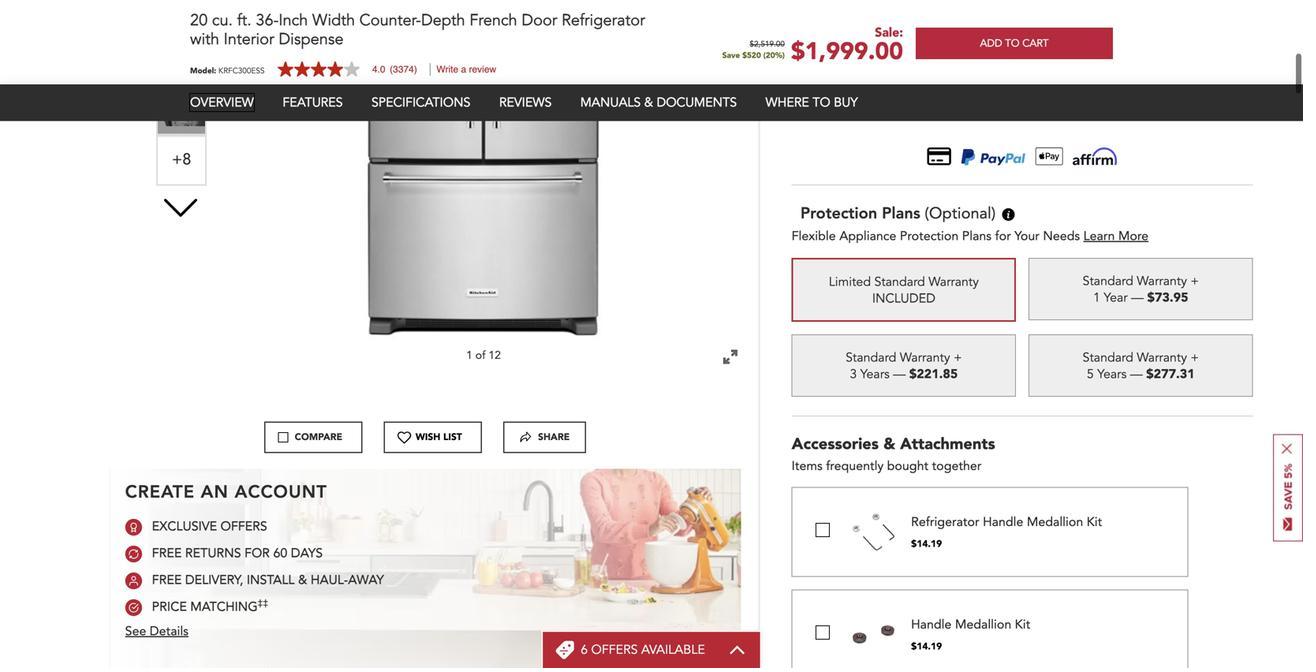 Task type: locate. For each thing, give the bounding box(es) containing it.
flexible appliance protection plans for your needs learn more
[[792, 231, 1149, 244]]

1 horizontal spatial years
[[1098, 366, 1127, 383]]

& for accessories
[[884, 434, 896, 455]]

1 horizontal spatial handle
[[983, 517, 1024, 529]]

where to buy
[[766, 94, 858, 111]]

— inside standard warranty + 5 years — $277.31
[[1130, 366, 1143, 383]]

this right viewing
[[1089, 37, 1109, 49]]

+
[[1191, 273, 1199, 290], [954, 349, 962, 367], [1191, 349, 1199, 367]]

& inside accessories & attachments items frequently bought together
[[884, 434, 896, 455]]

0 horizontal spatial years
[[861, 366, 890, 383]]

1 horizontal spatial medallion
[[1027, 517, 1083, 529]]

1 vertical spatial medallion
[[955, 619, 1012, 632]]

protection down (optional)
[[900, 231, 959, 244]]

refrigerator handle medallion kit
[[911, 517, 1102, 529]]

paypal icon image
[[961, 149, 1026, 166]]

home
[[1019, 84, 1053, 101]]

limited
[[829, 273, 871, 291]]

standard right the limited on the right top of the page
[[875, 273, 925, 291]]

this down delivery
[[1055, 110, 1072, 121]]

&
[[644, 94, 653, 111], [884, 434, 896, 455], [298, 575, 307, 587]]

available
[[641, 641, 705, 659]]

depth
[[421, 9, 465, 31]]

plans up appliance
[[882, 207, 920, 223]]

2 $14.19 from the top
[[911, 640, 942, 653]]

$14.19 down handle medallion kit link
[[911, 640, 942, 653]]

add
[[980, 36, 1002, 50]]

6
[[581, 641, 588, 659]]

$2,519.00 save $520 (20%)
[[722, 41, 785, 61]]

1 horizontal spatial refrigerator
[[911, 517, 980, 529]]

$14.19 for refrigerator handle medallion kit
[[911, 538, 942, 551]]

kit
[[1087, 517, 1102, 529], [1015, 619, 1031, 632]]

years right 5
[[1098, 366, 1127, 383]]

free
[[152, 548, 182, 560], [152, 575, 182, 587]]

1 horizontal spatial protection
[[900, 231, 959, 244]]

counter-
[[359, 9, 421, 31]]

1 years from the left
[[861, 366, 890, 383]]

0 horizontal spatial kit
[[1015, 619, 1031, 632]]

refrigerator right the door
[[562, 9, 645, 31]]

1 vertical spatial &
[[884, 434, 896, 455]]

warranty for standard warranty + 5 years — $277.31
[[1137, 349, 1187, 367]]

1 vertical spatial plans
[[962, 231, 992, 244]]

standard left $221.85
[[846, 349, 897, 367]]

your
[[1015, 231, 1040, 244]]

years inside the standard warranty + 3 years — $221.85
[[861, 366, 890, 383]]

0 horizontal spatial applepay icon image
[[1035, 148, 1064, 166]]

free
[[986, 66, 1018, 84]]

close image
[[1282, 444, 1292, 454]]

— inside standard warranty + 1 year — $73.95
[[1131, 289, 1144, 307]]

1 vertical spatial refrigerator
[[911, 517, 980, 529]]

+ inside standard warranty + 1 year — $73.95
[[1191, 273, 1199, 290]]

wish list
[[416, 431, 462, 444]]

appliance
[[839, 231, 897, 244]]

warranty down $73.95
[[1137, 349, 1187, 367]]

free delivery, install & haul-away
[[152, 575, 384, 587]]

standard down "year"
[[1083, 349, 1134, 367]]

1
[[1093, 289, 1100, 307], [466, 351, 472, 362]]

1 horizontal spatial this
[[1089, 37, 1109, 49]]

1 vertical spatial this
[[1055, 110, 1072, 121]]

warranty inside standard warranty + 1 year — $73.95
[[1137, 273, 1187, 290]]

price
[[152, 601, 187, 614]]

1 left of
[[466, 351, 472, 362]]

0 horizontal spatial 1
[[466, 351, 472, 362]]

1 left "year"
[[1093, 289, 1100, 307]]

handle medallion kit image
[[849, 621, 899, 648]]

0 vertical spatial &
[[644, 94, 653, 111]]

heading
[[581, 641, 705, 659]]

— right "year"
[[1131, 289, 1144, 307]]

see details
[[125, 626, 189, 639]]

protection up flexible
[[801, 207, 877, 223]]

standard inside standard warranty + 5 years — $277.31
[[1083, 349, 1134, 367]]

2 years from the left
[[1098, 366, 1127, 383]]

protection plans (optional)
[[801, 207, 996, 223]]

save
[[722, 50, 740, 61]]

free up price
[[152, 575, 182, 587]]

& up bought
[[884, 434, 896, 455]]

+ for $73.95
[[1191, 273, 1199, 290]]

1 horizontal spatial for
[[995, 231, 1011, 244]]

french
[[470, 9, 517, 31]]

0 vertical spatial protection
[[801, 207, 877, 223]]

warranty right "year"
[[1137, 273, 1187, 290]]

applepay icon image down location?
[[1073, 148, 1118, 166]]

0 horizontal spatial refrigerator
[[562, 9, 645, 31]]

standard inside the standard warranty + 3 years — $221.85
[[846, 349, 897, 367]]

applepay icon image down change this location? link
[[1035, 148, 1064, 166]]

— left $221.85
[[893, 366, 906, 383]]

icon/truck image
[[963, 68, 980, 82]]

add to cart button
[[916, 28, 1113, 59]]

1 vertical spatial protection
[[900, 231, 959, 244]]

warranty down flexible appliance protection plans for your needs learn more on the right of page
[[929, 273, 979, 291]]

applepay icon image
[[1035, 148, 1064, 166], [1073, 148, 1118, 166]]

1 vertical spatial handle
[[911, 619, 952, 632]]

3
[[850, 366, 857, 383]]

free down exclusive
[[152, 548, 182, 560]]

for left your
[[995, 231, 1011, 244]]

warranty for standard warranty + 3 years — $221.85
[[900, 349, 950, 367]]

0 vertical spatial kit
[[1087, 517, 1102, 529]]

create an account
[[125, 485, 327, 502]]

2 horizontal spatial &
[[884, 434, 896, 455]]

0 vertical spatial refrigerator
[[562, 9, 645, 31]]

1 vertical spatial free
[[152, 575, 182, 587]]

5
[[1087, 366, 1094, 383]]

plans down (optional)
[[962, 231, 992, 244]]

0 vertical spatial medallion
[[1027, 517, 1083, 529]]

reviews link
[[499, 94, 552, 111]]

standard inside standard warranty + 1 year — $73.95
[[1083, 273, 1134, 290]]

0 vertical spatial this
[[1089, 37, 1109, 49]]

+ inside standard warranty + 5 years — $277.31
[[1191, 349, 1199, 367]]

included
[[872, 290, 936, 307]]

0 vertical spatial free
[[152, 548, 182, 560]]

promo tag image
[[556, 641, 574, 660]]

are
[[1021, 37, 1039, 49]]

warranty down included
[[900, 349, 950, 367]]

0 horizontal spatial medallion
[[955, 619, 1012, 632]]

0 vertical spatial plans
[[882, 207, 920, 223]]

change
[[1013, 110, 1051, 121]]

standard for standard warranty + 3 years — $221.85
[[846, 349, 897, 367]]

attachments
[[900, 434, 995, 455]]

1 applepay icon image from the left
[[1035, 148, 1064, 166]]

create
[[125, 485, 195, 502]]

frequently
[[826, 461, 884, 473]]

(optional)
[[925, 207, 996, 223]]

ft.
[[237, 9, 252, 31]]

0 horizontal spatial &
[[298, 575, 307, 587]]

0 vertical spatial handle
[[983, 517, 1024, 529]]

1 horizontal spatial &
[[644, 94, 653, 111]]

+ inside the standard warranty + 3 years — $221.85
[[954, 349, 962, 367]]

review
[[469, 64, 496, 75]]

2 applepay icon image from the left
[[1073, 148, 1118, 166]]

free delivery
[[986, 66, 1082, 84]]

warranty inside the standard warranty + 3 years — $221.85
[[900, 349, 950, 367]]

specifications
[[372, 94, 471, 111]]

0 horizontal spatial for
[[245, 548, 270, 560]]

1 $14.19 from the top
[[911, 538, 942, 551]]

cu.
[[212, 9, 233, 31]]

1 free from the top
[[152, 548, 182, 560]]

years right 3
[[861, 366, 890, 383]]

+ for $221.85
[[954, 349, 962, 367]]

accessories & attachments items frequently bought together
[[792, 434, 995, 473]]

together
[[932, 461, 982, 473]]

60
[[273, 548, 287, 560]]

handle medallion kit link
[[911, 619, 1031, 632]]

this inside 6,005 people are viewing this product
[[1089, 37, 1109, 49]]

years inside standard warranty + 5 years — $277.31
[[1098, 366, 1127, 383]]

:
[[1141, 84, 1145, 101]]

warranty inside standard warranty + 5 years — $277.31
[[1137, 349, 1187, 367]]

empty image
[[398, 431, 412, 444]]

— inside the standard warranty + 3 years — $221.85
[[893, 366, 906, 383]]

years for 5 years
[[1098, 366, 1127, 383]]

1 vertical spatial for
[[245, 548, 270, 560]]

(3374)
[[390, 64, 417, 75]]

protection
[[801, 207, 877, 223], [900, 231, 959, 244]]

bought
[[887, 461, 929, 473]]

manuals & documents link
[[580, 94, 737, 111]]

model:
[[190, 65, 216, 76]]

free returns for 60 days
[[152, 548, 323, 560]]

reviews
[[499, 94, 552, 111]]

1 vertical spatial kit
[[1015, 619, 1031, 632]]

for left 60
[[245, 548, 270, 560]]

refrigerator down together
[[911, 517, 980, 529]]

viewing
[[1043, 37, 1086, 49]]

write a review
[[437, 64, 496, 75]]

standard down learn more link
[[1083, 273, 1134, 290]]

this inside earliest estimated in-home delivery 20146 : friday, feb. 2 change this location?
[[1055, 110, 1072, 121]]

standard
[[1083, 273, 1134, 290], [875, 273, 925, 291], [846, 349, 897, 367], [1083, 349, 1134, 367]]

— left $277.31
[[1130, 366, 1143, 383]]

warranty
[[1137, 273, 1187, 290], [929, 273, 979, 291], [900, 349, 950, 367], [1137, 349, 1187, 367]]

0 horizontal spatial this
[[1055, 110, 1072, 121]]

1 vertical spatial $14.19
[[911, 640, 942, 653]]

door
[[522, 9, 557, 31]]

1 horizontal spatial plans
[[962, 231, 992, 244]]

0 vertical spatial $14.19
[[911, 538, 942, 551]]

20
[[190, 9, 208, 31]]

12
[[489, 351, 501, 362]]

heading containing 6
[[581, 641, 705, 659]]

1 vertical spatial 1
[[466, 351, 472, 362]]

1 horizontal spatial applepay icon image
[[1073, 148, 1118, 166]]

1 horizontal spatial kit
[[1087, 517, 1102, 529]]

‡‡
[[258, 599, 268, 609]]

—
[[1131, 289, 1144, 307], [893, 366, 906, 383], [1130, 366, 1143, 383]]

$14.19 right refrigerator handle medallion kit image
[[911, 538, 942, 551]]

standard for standard warranty + 5 years — $277.31
[[1083, 349, 1134, 367]]

1 horizontal spatial 1
[[1093, 289, 1100, 307]]

& left haul-
[[298, 575, 307, 587]]

2 free from the top
[[152, 575, 182, 587]]

free for free delivery, install & haul-away
[[152, 575, 182, 587]]

refrigerator
[[562, 9, 645, 31], [911, 517, 980, 529]]

for
[[995, 231, 1011, 244], [245, 548, 270, 560]]

chevron icon image
[[729, 645, 746, 655]]

& right the "manuals"
[[644, 94, 653, 111]]

0 vertical spatial 1
[[1093, 289, 1100, 307]]



Task type: describe. For each thing, give the bounding box(es) containing it.
documents
[[657, 94, 737, 111]]

0 vertical spatial for
[[995, 231, 1011, 244]]

1 of 12
[[466, 351, 501, 362]]

2 vertical spatial &
[[298, 575, 307, 587]]

inch
[[279, 9, 308, 31]]

flexible
[[792, 231, 836, 244]]

standard warranty + 1 year — $73.95
[[1083, 273, 1199, 307]]

& for manuals
[[644, 94, 653, 111]]

days
[[291, 548, 323, 560]]

wish
[[416, 431, 441, 444]]

refrigerator handle medallion kit link
[[911, 517, 1102, 529]]

to
[[813, 94, 831, 111]]

$520
[[742, 50, 761, 61]]

offers
[[591, 641, 638, 659]]

features link
[[283, 94, 343, 111]]

sale:
[[875, 24, 903, 41]]

width
[[312, 9, 355, 31]]

$221.85
[[909, 366, 958, 383]]

matching
[[190, 601, 258, 614]]

$1,999.00
[[791, 36, 903, 68]]

where
[[766, 94, 809, 111]]

feb.
[[969, 105, 996, 123]]

handle medallion kit
[[911, 619, 1031, 632]]

list
[[443, 431, 462, 444]]

20 cu. ft. 36-inch width counter-depth french door refrigerator with interior dispense
[[190, 9, 645, 50]]

wish list button
[[398, 423, 475, 452]]

0 horizontal spatial protection
[[801, 207, 877, 223]]

earliest
[[900, 84, 941, 101]]

refrigerator handle medallion kit image
[[849, 509, 899, 555]]

warranty inside limited standard warranty included
[[929, 273, 979, 291]]

install
[[247, 575, 295, 587]]

price matching ‡‡
[[152, 599, 268, 614]]

free for free returns for 60 days
[[152, 548, 182, 560]]

see
[[125, 626, 146, 639]]

year
[[1104, 289, 1128, 307]]

4.0 (3374)
[[372, 64, 417, 75]]

36-
[[256, 9, 279, 31]]

learn
[[1084, 231, 1115, 244]]

delivery,
[[185, 575, 243, 587]]

account
[[235, 485, 327, 502]]

interior
[[224, 28, 274, 50]]

manuals & documents
[[580, 94, 737, 111]]

swatches list box
[[143, 0, 219, 549]]

1 inside standard warranty + 1 year — $73.95
[[1093, 289, 1100, 307]]

items
[[792, 461, 823, 473]]

see details link
[[125, 626, 189, 639]]

in-
[[1004, 84, 1019, 101]]

an
[[201, 485, 229, 502]]

manuals
[[580, 94, 641, 111]]

more
[[1119, 231, 1149, 244]]

6,005
[[938, 34, 972, 52]]

product
[[1113, 37, 1157, 49]]

— for 1 year
[[1131, 289, 1144, 307]]

— for 3 years
[[893, 366, 906, 383]]

friday,
[[925, 105, 965, 123]]

people
[[975, 34, 1017, 52]]

share
[[538, 431, 570, 444]]

years for 3 years
[[861, 366, 890, 383]]

— for 5 years
[[1130, 366, 1143, 383]]

4.0
[[372, 64, 385, 75]]

standard for standard warranty + 1 year — $73.95
[[1083, 273, 1134, 290]]

returns
[[185, 548, 241, 560]]

standard inside limited standard warranty included
[[875, 273, 925, 291]]

standard warranty + 5 years — $277.31
[[1083, 349, 1199, 383]]

refrigerator inside 20 cu. ft. 36-inch width counter-depth french door refrigerator with interior dispense
[[562, 9, 645, 31]]

limited standard warranty included
[[829, 273, 979, 307]]

$14.19 for handle medallion kit
[[911, 640, 942, 653]]

away
[[348, 575, 384, 587]]

$277.31
[[1146, 366, 1195, 383]]

warranty for standard warranty + 1 year — $73.95
[[1137, 273, 1187, 290]]

with
[[190, 28, 219, 50]]

details
[[150, 626, 189, 639]]

delivery
[[1022, 66, 1082, 84]]

0: icons / dark / step forward image
[[520, 431, 532, 444]]

exclusive
[[152, 521, 217, 534]]

2
[[999, 105, 1007, 123]]

cart
[[1023, 36, 1049, 50]]

learn more link
[[1084, 231, 1149, 244]]

krfc300ess
[[218, 65, 265, 76]]

accessories
[[792, 434, 879, 455]]

view icon image
[[888, 31, 938, 55]]

standard warranty + 3 years — $221.85
[[846, 349, 962, 383]]

+8
[[172, 153, 191, 168]]

needs
[[1043, 231, 1080, 244]]

haul-
[[311, 575, 348, 587]]

(20%)
[[763, 50, 785, 61]]

20146
[[1106, 84, 1141, 101]]

delivery
[[1057, 84, 1103, 101]]

0 horizontal spatial plans
[[882, 207, 920, 223]]

credit card icon image
[[927, 148, 951, 166]]

offers
[[221, 521, 267, 534]]

model: krfc300ess
[[190, 65, 265, 76]]

overview link
[[190, 94, 254, 111]]

0 horizontal spatial handle
[[911, 619, 952, 632]]

write a review button
[[437, 64, 496, 75]]

$73.95
[[1147, 289, 1189, 307]]

estimated
[[945, 84, 1001, 101]]

location?
[[1075, 110, 1120, 121]]

+ for $277.31
[[1191, 349, 1199, 367]]

where to buy link
[[766, 94, 858, 111]]

features
[[283, 94, 343, 111]]

specifications link
[[372, 94, 471, 111]]



Task type: vqa. For each thing, say whether or not it's contained in the screenshot.
the top KitchenAid Image
no



